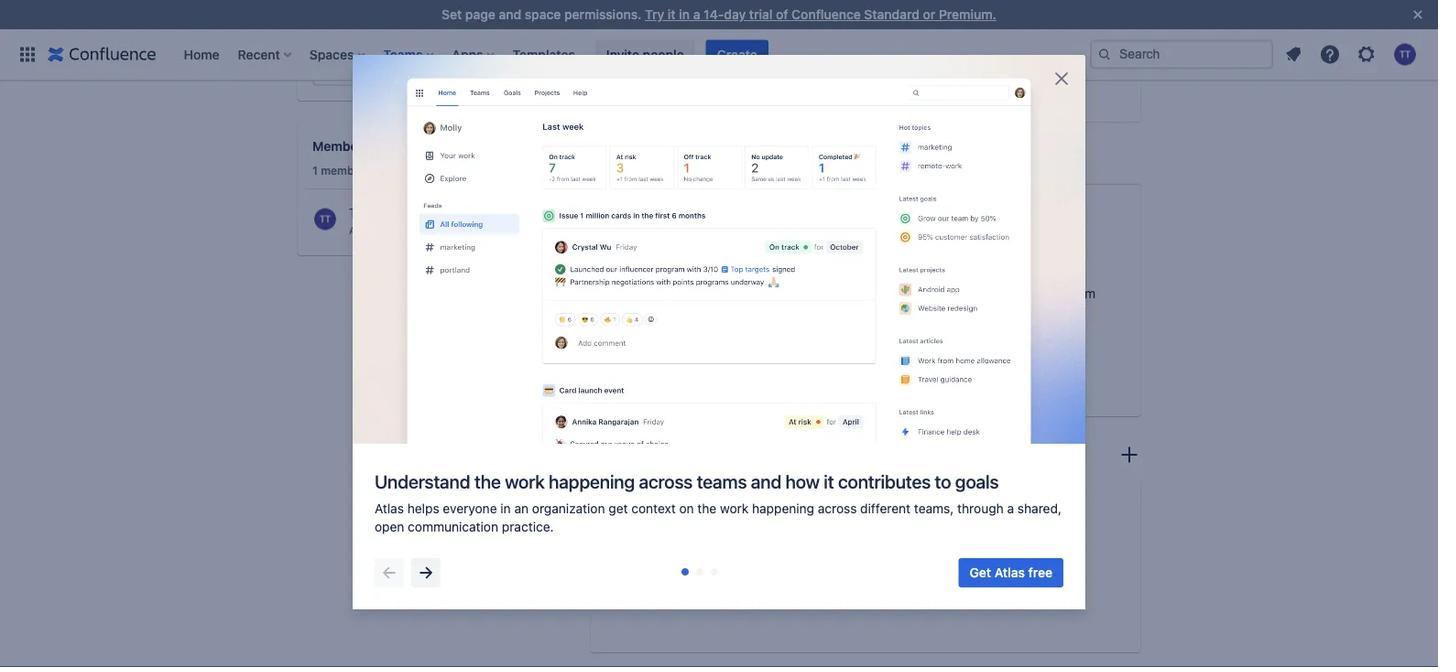 Task type: locate. For each thing, give the bounding box(es) containing it.
know
[[937, 566, 969, 581]]

on left use. in the left top of the page
[[384, 5, 397, 18]]

joining
[[501, 5, 535, 18]]

1 october from the top
[[806, 22, 846, 34]]

the up working
[[825, 215, 847, 232]]

everyone inside 'understand the work happening across teams and how it contributes to goals atlas helps everyone in an organization get context on the work happening across different teams, through a shared, open communication practice.'
[[443, 502, 497, 517]]

1 horizontal spatial happening
[[752, 502, 815, 517]]

contributes up different
[[838, 471, 931, 492]]

get inside understand the work happening across teams and how it contributes to goals 'dialog'
[[970, 566, 992, 581]]

communication
[[408, 520, 498, 535]]

0 horizontal spatial and
[[499, 7, 521, 22]]

products down use. in the left top of the page
[[406, 56, 459, 71]]

atlas up 'open'
[[375, 502, 404, 517]]

use.
[[407, 18, 429, 31]]

2 horizontal spatial work
[[720, 502, 749, 517]]

0 vertical spatial your
[[1037, 286, 1063, 301]]

2 horizontal spatial get
[[970, 566, 992, 581]]

1 horizontal spatial goals
[[1013, 305, 1045, 320]]

contributes inside help teammates see a summary of what your team works on, the current status and the goals it contributes to.
[[796, 323, 864, 338]]

on inside 'understand the work happening across teams and how it contributes to goals atlas helps everyone in an organization get context on the work happening across different teams, through a shared, open communication practice.'
[[679, 502, 694, 517]]

1 horizontal spatial more
[[953, 365, 984, 380]]

happening down links in the bottom of the page
[[549, 471, 635, 492]]

1 vertical spatial everyone
[[880, 566, 934, 581]]

shared,
[[1018, 502, 1062, 517]]

1 horizontal spatial of
[[896, 215, 910, 232]]

0 vertical spatial status
[[851, 215, 893, 232]]

next image
[[415, 563, 437, 585]]

get atlas free
[[807, 365, 890, 380], [970, 566, 1053, 581]]

2 vertical spatial get
[[970, 566, 992, 581]]

see the status of what good morning is working on
[[796, 215, 1060, 250]]

free right where
[[1029, 566, 1053, 581]]

2 vertical spatial work
[[720, 502, 749, 517]]

and left "how" on the bottom right of the page
[[751, 471, 782, 492]]

0 vertical spatial what
[[913, 215, 946, 232]]

1 vertical spatial get atlas free button
[[959, 559, 1064, 588]]

1 vertical spatial a
[[921, 286, 928, 301]]

work
[[457, 5, 482, 18], [505, 471, 545, 492], [720, 502, 749, 517]]

it up nacho prod
[[668, 7, 676, 22]]

0 horizontal spatial free
[[866, 365, 890, 380]]

different
[[861, 502, 911, 517]]

work down teams
[[720, 502, 749, 517]]

free inside understand the work happening across teams and how it contributes to goals 'dialog'
[[1029, 566, 1053, 581]]

0 horizontal spatial status
[[851, 215, 893, 232]]

Search field
[[1090, 40, 1274, 69]]

get down works
[[807, 365, 829, 380]]

1 2023 from the top
[[867, 22, 892, 34]]

more for show more
[[637, 94, 661, 106]]

0 vertical spatial team
[[1066, 286, 1096, 301]]

your inside help teammates see a summary of what your team works on, the current status and the goals it contributes to.
[[1037, 286, 1063, 301]]

more
[[637, 94, 661, 106], [953, 365, 984, 380]]

context
[[632, 502, 676, 517]]

by up teammates at the right top
[[862, 261, 875, 274]]

1 horizontal spatial products
[[406, 56, 459, 71]]

contributes inside 'understand the work happening across teams and how it contributes to goals atlas helps everyone in an organization get context on the work happening across different teams, through a shared, open communication practice.'
[[838, 471, 931, 492]]

1 horizontal spatial by
[[862, 261, 875, 274]]

your for what
[[1037, 286, 1063, 301]]

summary
[[931, 286, 986, 301]]

team for add links to let everyone know where your team works.
[[1041, 566, 1071, 581]]

status up powered by atlas
[[851, 215, 893, 232]]

0 vertical spatial october
[[806, 22, 846, 34]]

0 vertical spatial everyone
[[443, 502, 497, 517]]

0 horizontal spatial it
[[668, 7, 676, 22]]

1 vertical spatial products
[[406, 56, 459, 71]]

1 horizontal spatial get atlas free
[[970, 566, 1053, 581]]

0 vertical spatial products
[[332, 18, 379, 31]]

30, inside what are archived ideas? october 30, 2023
[[848, 63, 864, 75]]

october for ideas?
[[806, 63, 846, 75]]

and down summary
[[965, 305, 987, 320]]

it inside help teammates see a summary of what your team works on, the current status and the goals it contributes to.
[[1049, 305, 1056, 320]]

teams
[[697, 471, 747, 492]]

1 30, from the top
[[848, 22, 864, 34]]

get right the know
[[970, 566, 992, 581]]

work right team's
[[457, 5, 482, 18]]

you
[[711, 22, 729, 34]]

in up prod
[[679, 7, 690, 22]]

works
[[796, 305, 831, 320]]

a right see
[[921, 286, 928, 301]]

of inside help teammates see a summary of what your team works on, the current status and the goals it contributes to.
[[989, 286, 1001, 301]]

1 vertical spatial and
[[965, 305, 987, 320]]

it inside 'understand the work happening across teams and how it contributes to goals atlas helps everyone in an organization get context on the work happening across different teams, through a shared, open communication practice.'
[[824, 471, 834, 492]]

and
[[499, 7, 521, 22], [965, 305, 987, 320], [751, 471, 782, 492]]

0 horizontal spatial a
[[693, 7, 700, 22]]

october inside what are archived ideas? october 30, 2023
[[806, 63, 846, 75]]

get atlas free button inside understand the work happening across teams and how it contributes to goals 'dialog'
[[959, 559, 1064, 588]]

1 vertical spatial of
[[896, 215, 910, 232]]

templates link
[[507, 40, 581, 69]]

on
[[384, 5, 397, 18], [791, 22, 803, 34], [853, 233, 870, 250], [679, 502, 694, 517]]

learn more button
[[905, 358, 995, 387]]

prod
[[678, 22, 700, 34]]

goals inside 'understand the work happening across teams and how it contributes to goals atlas helps everyone in an organization get context on the work happening across different teams, through a shared, open communication practice.'
[[956, 471, 999, 492]]

it down is at right
[[1049, 305, 1056, 320]]

to left let
[[846, 566, 858, 581]]

the down teams
[[698, 502, 717, 517]]

2 2023 from the top
[[867, 63, 892, 75]]

team's
[[420, 5, 454, 18]]

goals up the through
[[956, 471, 999, 492]]

your inside add links to let everyone know where your team works.
[[1012, 566, 1038, 581]]

more inside button
[[953, 365, 984, 380]]

confluence
[[792, 7, 861, 22]]

of up powered by atlas
[[896, 215, 910, 232]]

team inside add links to let everyone know where your team works.
[[1041, 566, 1071, 581]]

contributes
[[796, 323, 864, 338], [838, 471, 931, 492]]

more right learn
[[953, 365, 984, 380]]

0 horizontal spatial goals
[[956, 471, 999, 492]]

what right summary
[[1005, 286, 1033, 301]]

a up prod
[[693, 7, 700, 22]]

0 vertical spatial and
[[499, 7, 521, 22]]

1 vertical spatial 2023
[[867, 63, 892, 75]]

get atlas free inside understand the work happening across teams and how it contributes to goals 'dialog'
[[970, 566, 1053, 581]]

team inside help teammates see a summary of what your team works on, the current status and the goals it contributes to.
[[1066, 286, 1096, 301]]

status
[[851, 215, 893, 232], [925, 305, 962, 320]]

of right summary
[[989, 286, 1001, 301]]

program
[[725, 5, 775, 20]]

updated
[[338, 5, 381, 18]]

page
[[465, 7, 496, 22]]

get atlas free button down to.
[[796, 358, 901, 387]]

by inside stay updated on the team's work by joining the products they use.
[[485, 5, 498, 18]]

1 vertical spatial team
[[1041, 566, 1071, 581]]

get
[[322, 56, 343, 71], [807, 365, 829, 380], [970, 566, 992, 581]]

let
[[861, 566, 876, 581]]

2 vertical spatial of
[[989, 286, 1001, 301]]

show
[[607, 94, 634, 106]]

nacho prod
[[644, 22, 700, 34]]

what inside see the status of what good morning is working on
[[913, 215, 946, 232]]

0 vertical spatial contributes
[[796, 323, 864, 338]]

0 vertical spatial by
[[485, 5, 498, 18]]

contributing
[[591, 152, 677, 170]]

2 horizontal spatial and
[[965, 305, 987, 320]]

1 horizontal spatial status
[[925, 305, 962, 320]]

add
[[789, 566, 813, 581]]

team
[[1066, 286, 1096, 301], [1041, 566, 1071, 581]]

more right show
[[637, 94, 661, 106]]

0 horizontal spatial happening
[[549, 471, 635, 492]]

2 horizontal spatial of
[[989, 286, 1001, 301]]

1 horizontal spatial what
[[1005, 286, 1033, 301]]

get atlas free down to.
[[807, 365, 890, 380]]

2 vertical spatial and
[[751, 471, 782, 492]]

show more link
[[607, 93, 661, 108]]

2023
[[867, 22, 892, 34], [867, 63, 892, 75]]

everyone right let
[[880, 566, 934, 581]]

status inside see the status of what good morning is working on
[[851, 215, 893, 232]]

work up an
[[505, 471, 545, 492]]

2 october from the top
[[806, 63, 846, 75]]

1 horizontal spatial it
[[824, 471, 834, 492]]

your down is at right
[[1037, 286, 1063, 301]]

0 horizontal spatial more
[[637, 94, 661, 106]]

in inside 'understand the work happening across teams and how it contributes to goals atlas helps everyone in an organization get context on the work happening across different teams, through a shared, open communication practice.'
[[501, 502, 511, 517]]

0 vertical spatial get atlas free button
[[796, 358, 901, 387]]

0 horizontal spatial products
[[332, 18, 379, 31]]

1 horizontal spatial and
[[751, 471, 782, 492]]

add link image
[[1119, 444, 1141, 466]]

the
[[400, 5, 417, 18], [312, 18, 329, 31], [825, 215, 847, 232], [857, 305, 876, 320], [991, 305, 1010, 320], [475, 471, 501, 492], [698, 502, 717, 517]]

your for where
[[1012, 566, 1038, 581]]

atlas down on,
[[832, 365, 863, 380]]

2 30, from the top
[[848, 63, 864, 75]]

team for help teammates see a summary of what your team works on, the current status and the goals it contributes to.
[[1066, 286, 1096, 301]]

1 horizontal spatial get atlas free button
[[959, 559, 1064, 588]]

spaces button
[[304, 40, 372, 69]]

on right context
[[679, 502, 694, 517]]

2 vertical spatial a
[[1007, 502, 1014, 517]]

and inside help teammates see a summary of what your team works on, the current status and the goals it contributes to.
[[965, 305, 987, 320]]

0 vertical spatial of
[[776, 7, 788, 22]]

everyone up communication
[[443, 502, 497, 517]]

banner
[[0, 29, 1439, 81]]

free
[[866, 365, 890, 380], [1029, 566, 1053, 581]]

atlas up see
[[878, 261, 904, 274]]

the left team's
[[400, 5, 417, 18]]

ideas?
[[755, 45, 793, 60]]

nacho
[[644, 22, 675, 34]]

0 vertical spatial more
[[637, 94, 661, 106]]

premium.
[[939, 7, 997, 22]]

0 vertical spatial goals
[[1013, 305, 1045, 320]]

to inside 'understand the work happening across teams and how it contributes to goals atlas helps everyone in an organization get context on the work happening across different teams, through a shared, open communication practice.'
[[935, 471, 951, 492]]

free down to.
[[866, 365, 890, 380]]

you created this on october 30, 2023
[[711, 22, 892, 34]]

0 vertical spatial 2023
[[867, 22, 892, 34]]

1
[[312, 164, 318, 177]]

0 horizontal spatial get atlas free button
[[796, 358, 901, 387]]

0 vertical spatial free
[[866, 365, 890, 380]]

30, for on
[[848, 22, 864, 34]]

1 horizontal spatial a
[[921, 286, 928, 301]]

understand the work happening across teams and how it contributes to goals atlas helps everyone in an organization get context on the work happening across different teams, through a shared, open communication practice.
[[375, 471, 1062, 535]]

1 vertical spatial contributes
[[838, 471, 931, 492]]

helps
[[408, 502, 439, 517]]

30,
[[848, 22, 864, 34], [848, 63, 864, 75]]

it right "how" on the bottom right of the page
[[824, 471, 834, 492]]

0 horizontal spatial of
[[776, 7, 788, 22]]

2023 inside what are archived ideas? october 30, 2023
[[867, 63, 892, 75]]

new rewards program
[[644, 5, 775, 20]]

to up teams,
[[935, 471, 951, 492]]

1 horizontal spatial work
[[505, 471, 545, 492]]

this
[[771, 22, 789, 34]]

your right where
[[1012, 566, 1038, 581]]

banner containing home
[[0, 29, 1439, 81]]

0 vertical spatial happening
[[549, 471, 635, 492]]

everyone
[[443, 502, 497, 517], [880, 566, 934, 581]]

confluence image
[[48, 44, 156, 66], [48, 44, 156, 66]]

get left access in the left of the page
[[322, 56, 343, 71]]

0 vertical spatial in
[[679, 7, 690, 22]]

get atlas free button
[[796, 358, 901, 387], [959, 559, 1064, 588]]

atlas
[[878, 261, 904, 274], [832, 365, 863, 380], [375, 502, 404, 517], [995, 566, 1025, 581]]

on inside stay updated on the team's work by joining the products they use.
[[384, 5, 397, 18]]

1 vertical spatial across
[[818, 502, 857, 517]]

1 vertical spatial free
[[1029, 566, 1053, 581]]

1 horizontal spatial everyone
[[880, 566, 934, 581]]

october down confluence at the top of the page
[[806, 22, 846, 34]]

1 vertical spatial it
[[1049, 305, 1056, 320]]

0 horizontal spatial get
[[322, 56, 343, 71]]

through
[[958, 502, 1004, 517]]

set page and space permissions. try it in a 14-day trial of confluence standard or premium.
[[442, 7, 997, 22]]

0 vertical spatial get atlas free
[[807, 365, 890, 380]]

by left joining
[[485, 5, 498, 18]]

and inside 'understand the work happening across teams and how it contributes to goals atlas helps everyone in an organization get context on the work happening across different teams, through a shared, open communication practice.'
[[751, 471, 782, 492]]

close image
[[1407, 4, 1429, 26]]

and right page
[[499, 7, 521, 22]]

or
[[923, 7, 936, 22]]

goals down powered by atlas link
[[1013, 305, 1045, 320]]

to inside add links to let everyone know where your team works.
[[846, 566, 858, 581]]

get atlas free button down shared,
[[959, 559, 1064, 588]]

rewards
[[674, 5, 721, 20]]

1 vertical spatial october
[[806, 63, 846, 75]]

1 horizontal spatial free
[[1029, 566, 1053, 581]]

0 vertical spatial it
[[668, 7, 676, 22]]

products up spaces popup button
[[332, 18, 379, 31]]

0 horizontal spatial everyone
[[443, 502, 497, 517]]

2 horizontal spatial it
[[1049, 305, 1056, 320]]

a
[[693, 7, 700, 22], [921, 286, 928, 301], [1007, 502, 1014, 517]]

0 vertical spatial work
[[457, 5, 482, 18]]

the down powered by atlas link
[[991, 305, 1010, 320]]

to
[[391, 56, 403, 71], [681, 152, 695, 170], [935, 471, 951, 492], [846, 566, 858, 581]]

0 horizontal spatial by
[[485, 5, 498, 18]]

status down summary
[[925, 305, 962, 320]]

a inside 'understand the work happening across teams and how it contributes to goals atlas helps everyone in an organization get context on the work happening across different teams, through a shared, open communication practice.'
[[1007, 502, 1014, 517]]

1 vertical spatial get
[[807, 365, 829, 380]]

1 vertical spatial more
[[953, 365, 984, 380]]

created
[[731, 22, 768, 34]]

0 vertical spatial 30,
[[848, 22, 864, 34]]

create link
[[706, 40, 769, 69]]

products inside stay updated on the team's work by joining the products they use.
[[332, 18, 379, 31]]

templates
[[513, 47, 575, 62]]

learn
[[916, 365, 950, 380]]

contributes down on,
[[796, 323, 864, 338]]

1 vertical spatial 30,
[[848, 63, 864, 75]]

1 vertical spatial what
[[1005, 286, 1033, 301]]

get access to products
[[322, 56, 459, 71]]

14-
[[704, 7, 724, 22]]

of
[[776, 7, 788, 22], [896, 215, 910, 232], [989, 286, 1001, 301]]

0 vertical spatial across
[[639, 471, 693, 492]]

0 vertical spatial a
[[693, 7, 700, 22]]

1 vertical spatial in
[[501, 502, 511, 517]]

0 horizontal spatial get atlas free
[[807, 365, 890, 380]]

0 horizontal spatial what
[[913, 215, 946, 232]]

by
[[485, 5, 498, 18], [862, 261, 875, 274]]

what left the good
[[913, 215, 946, 232]]

1 vertical spatial status
[[925, 305, 962, 320]]

on up powered by atlas
[[853, 233, 870, 250]]

a left shared,
[[1007, 502, 1014, 517]]

october down you created this on october 30, 2023
[[806, 63, 846, 75]]

of up this
[[776, 7, 788, 22]]

happening
[[549, 471, 635, 492], [752, 502, 815, 517]]

0 horizontal spatial in
[[501, 502, 511, 517]]

1 horizontal spatial in
[[679, 7, 690, 22]]

your
[[1037, 286, 1063, 301], [1012, 566, 1038, 581]]

get atlas free right the know
[[970, 566, 1053, 581]]

2 horizontal spatial a
[[1007, 502, 1014, 517]]

set
[[442, 7, 462, 22]]

0 horizontal spatial across
[[639, 471, 693, 492]]

2 vertical spatial it
[[824, 471, 834, 492]]

in left an
[[501, 502, 511, 517]]

add links to let everyone know where your team works.
[[789, 566, 1071, 599]]

0 horizontal spatial work
[[457, 5, 482, 18]]

help
[[796, 286, 824, 301]]

1 vertical spatial your
[[1012, 566, 1038, 581]]

across down "how" on the bottom right of the page
[[818, 502, 857, 517]]

1 vertical spatial goals
[[956, 471, 999, 492]]

happening down "how" on the bottom right of the page
[[752, 502, 815, 517]]

1 vertical spatial get atlas free
[[970, 566, 1053, 581]]

1 vertical spatial by
[[862, 261, 875, 274]]

across up context
[[639, 471, 693, 492]]



Task type: vqa. For each thing, say whether or not it's contained in the screenshot.
Sep corresponding to for
no



Task type: describe. For each thing, give the bounding box(es) containing it.
the down teammates at the right top
[[857, 305, 876, 320]]

organization
[[532, 502, 605, 517]]

people
[[643, 47, 684, 62]]

free for get atlas free button in understand the work happening across teams and how it contributes to goals 'dialog'
[[1029, 566, 1053, 581]]

atlas image
[[796, 260, 811, 275]]

links
[[816, 566, 843, 581]]

on,
[[835, 305, 853, 320]]

open
[[375, 520, 404, 535]]

to.
[[867, 323, 883, 338]]

what inside help teammates see a summary of what your team works on, the current status and the goals it contributes to.
[[1005, 286, 1033, 301]]

see
[[796, 215, 822, 232]]

create
[[717, 47, 758, 62]]

links
[[591, 447, 627, 464]]

a inside help teammates see a summary of what your team works on, the current status and the goals it contributes to.
[[921, 286, 928, 301]]

show more
[[607, 94, 661, 106]]

30, for ideas?
[[848, 63, 864, 75]]

1 horizontal spatial get
[[807, 365, 829, 380]]

an
[[514, 502, 529, 517]]

settings icon image
[[1356, 44, 1378, 66]]

trial
[[749, 7, 773, 22]]

everyone inside add links to let everyone know where your team works.
[[880, 566, 934, 581]]

spaces
[[310, 47, 354, 62]]

1 vertical spatial happening
[[752, 502, 815, 517]]

on inside see the status of what good morning is working on
[[853, 233, 870, 250]]

what are archived ideas? october 30, 2023
[[644, 45, 892, 75]]

search image
[[1098, 47, 1112, 62]]

get
[[609, 502, 628, 517]]

2023 for on
[[867, 22, 892, 34]]

2023 for ideas?
[[867, 63, 892, 75]]

understand the work happening across teams and how it contributes to goals dialog
[[353, 55, 1086, 610]]

free for leftmost get atlas free button
[[866, 365, 890, 380]]

archived
[[701, 45, 751, 60]]

close modal image
[[1051, 68, 1073, 90]]

day
[[724, 7, 746, 22]]

account
[[349, 225, 389, 237]]

permissions.
[[564, 7, 642, 22]]

powered by atlas link
[[796, 260, 1111, 276]]

member
[[321, 164, 365, 177]]

goals inside help teammates see a summary of what your team works on, the current status and the goals it contributes to.
[[1013, 305, 1045, 320]]

more for learn more
[[953, 365, 984, 380]]

status inside help teammates see a summary of what your team works on, the current status and the goals it contributes to.
[[925, 305, 962, 320]]

to right contributing
[[681, 152, 695, 170]]

are
[[679, 45, 697, 60]]

account manager
[[349, 225, 434, 237]]

stay updated on the team's work by joining the products they use.
[[312, 5, 535, 31]]

october for on
[[806, 22, 846, 34]]

powered
[[815, 261, 859, 274]]

home link
[[178, 40, 225, 69]]

understand
[[375, 471, 470, 492]]

learn more
[[916, 365, 984, 380]]

atlas inside 'understand the work happening across teams and how it contributes to goals atlas helps everyone in an organization get context on the work happening across different teams, through a shared, open communication practice.'
[[375, 502, 404, 517]]

access
[[346, 56, 387, 71]]

home
[[184, 47, 220, 62]]

morning
[[990, 215, 1046, 232]]

teammates
[[827, 286, 893, 301]]

they
[[382, 18, 404, 31]]

is
[[1049, 215, 1060, 232]]

invite
[[606, 47, 640, 62]]

manager
[[392, 225, 434, 237]]

practice.
[[502, 520, 554, 535]]

atlas inside powered by atlas link
[[878, 261, 904, 274]]

work inside stay updated on the team's work by joining the products they use.
[[457, 5, 482, 18]]

try it in a 14-day trial of confluence standard or premium. link
[[645, 7, 997, 22]]

account manager link
[[305, 201, 547, 241]]

how
[[786, 471, 820, 492]]

1 horizontal spatial across
[[818, 502, 857, 517]]

powered by atlas
[[815, 261, 904, 274]]

stay
[[312, 5, 335, 18]]

see
[[896, 286, 917, 301]]

open image
[[510, 53, 532, 75]]

where
[[972, 566, 1008, 581]]

try
[[645, 7, 665, 22]]

to right access in the left of the page
[[391, 56, 403, 71]]

works.
[[789, 584, 827, 599]]

the inside see the status of what good morning is working on
[[825, 215, 847, 232]]

global element
[[11, 29, 1087, 80]]

what
[[644, 45, 675, 60]]

on right this
[[791, 22, 803, 34]]

invite people
[[606, 47, 684, 62]]

1 member
[[312, 164, 365, 177]]

current
[[879, 305, 922, 320]]

of inside see the status of what good morning is working on
[[896, 215, 910, 232]]

the up spaces
[[312, 18, 329, 31]]

atlas right the know
[[995, 566, 1025, 581]]

space
[[525, 7, 561, 22]]

help teammates see a summary of what your team works on, the current status and the goals it contributes to.
[[796, 286, 1096, 338]]

the up communication
[[475, 471, 501, 492]]

teams,
[[914, 502, 954, 517]]

contributing to
[[591, 152, 695, 170]]

1 vertical spatial work
[[505, 471, 545, 492]]

0 vertical spatial get
[[322, 56, 343, 71]]

invite people button
[[595, 40, 695, 69]]



